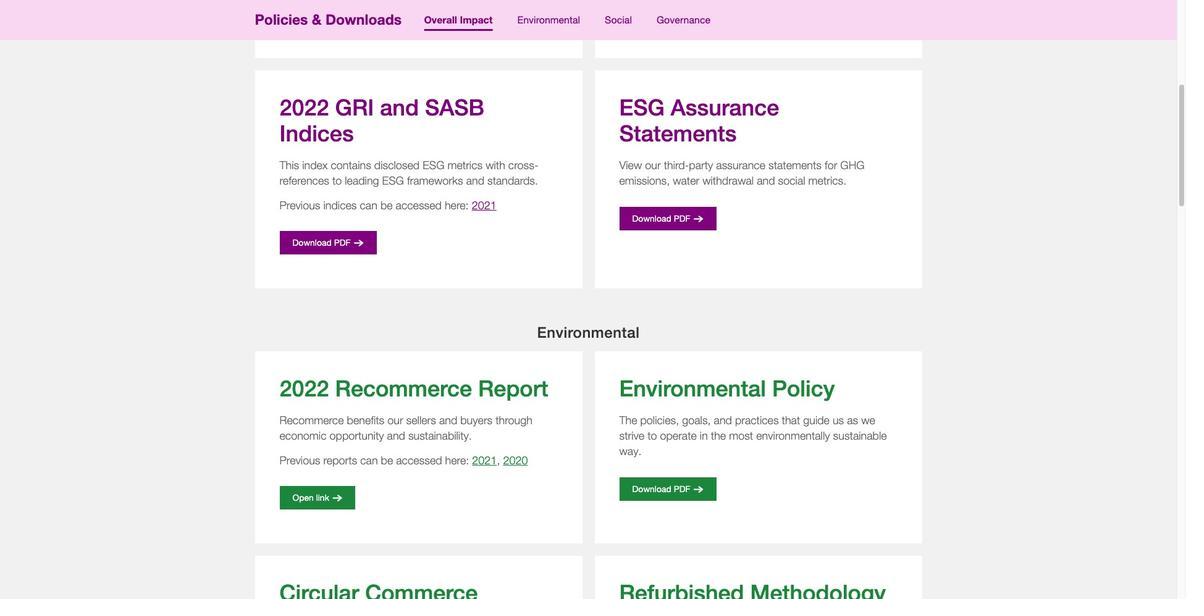 Task type: vqa. For each thing, say whether or not it's contained in the screenshot.
Environmental Policy Download PDF link
yes



Task type: locate. For each thing, give the bounding box(es) containing it.
download pdf
[[633, 213, 691, 224], [293, 238, 351, 248], [633, 484, 691, 495]]

2022
[[280, 95, 329, 121], [280, 376, 329, 402]]

0 vertical spatial can
[[360, 199, 378, 212]]

0 vertical spatial 2022
[[280, 95, 329, 121]]

0 vertical spatial accessed
[[396, 199, 442, 212]]

view our third-party assurance statements for ghg emissions, water withdrawal and social metrics.
[[620, 159, 865, 187]]

us
[[833, 414, 845, 427]]

report right full
[[670, 10, 702, 23]]

to down policies,
[[648, 430, 657, 443]]

pdf for esg assurance statements
[[674, 213, 691, 224]]

1 vertical spatial here:
[[445, 454, 469, 467]]

be down this index contains disclosed esg metrics with cross- references to leading esg frameworks and standards.
[[381, 199, 393, 212]]

download pdf down emissions,
[[633, 213, 691, 224]]

social
[[779, 175, 806, 187]]

2022 inside 2022 gri and sasb indices
[[280, 95, 329, 121]]

accessed
[[396, 199, 442, 212], [396, 454, 442, 467]]

esg up view
[[620, 95, 665, 121]]

download pdf down way.
[[633, 484, 691, 495]]

ghg
[[841, 159, 865, 172]]

index
[[302, 159, 328, 172]]

1 horizontal spatial to
[[648, 430, 657, 443]]

0 vertical spatial 2021
[[472, 199, 497, 212]]

standards.
[[488, 175, 538, 187]]

and left social
[[757, 175, 776, 187]]

1 horizontal spatial report
[[670, 10, 702, 23]]

2021 link left 2020 link
[[472, 454, 497, 467]]

2020 link
[[503, 454, 528, 467]]

contains
[[331, 159, 371, 172]]

2022 left gri
[[280, 95, 329, 121]]

esg inside esg assurance statements
[[620, 95, 665, 121]]

0 vertical spatial be
[[381, 199, 393, 212]]

esg down "disclosed"
[[382, 175, 404, 187]]

practices
[[736, 414, 779, 427]]

governance link
[[657, 14, 711, 31]]

1 vertical spatial recommerce
[[280, 414, 344, 427]]

1 vertical spatial download pdf link
[[280, 231, 377, 255]]

1 vertical spatial download pdf
[[293, 238, 351, 248]]

0 vertical spatial report
[[670, 10, 702, 23]]

we
[[862, 414, 876, 427]]

here:
[[445, 199, 469, 212], [445, 454, 469, 467]]

1 horizontal spatial our
[[646, 159, 661, 172]]

recommerce up sellers
[[335, 376, 472, 402]]

2022 up economic in the bottom left of the page
[[280, 376, 329, 402]]

2022 gri and sasb indices
[[280, 95, 485, 146]]

indices
[[324, 199, 357, 212]]

0 horizontal spatial esg
[[382, 175, 404, 187]]

metrics.
[[809, 175, 847, 187]]

with
[[486, 159, 506, 172]]

here: down frameworks
[[445, 199, 469, 212]]

0 vertical spatial here:
[[445, 199, 469, 212]]

our inside view our third-party assurance statements for ghg emissions, water withdrawal and social metrics.
[[646, 159, 661, 172]]

0 horizontal spatial to
[[333, 175, 342, 187]]

view
[[620, 159, 642, 172]]

link
[[316, 493, 329, 503]]

sub navigation navigation
[[0, 0, 1178, 40]]

2 previous from the top
[[280, 454, 321, 467]]

download pdf for environmental policy
[[633, 484, 691, 495]]

download down emissions,
[[633, 213, 672, 224]]

2 2022 from the top
[[280, 376, 329, 402]]

to
[[333, 175, 342, 187], [648, 430, 657, 443]]

be down recommerce benefits our sellers and buyers through economic opportunity and sustainability.
[[381, 454, 393, 467]]

download down way.
[[633, 484, 672, 495]]

in
[[700, 430, 708, 443]]

0 vertical spatial pdf
[[674, 213, 691, 224]]

1 vertical spatial be
[[381, 454, 393, 467]]

here: for previous reports can be accessed here: 2021 , 2020
[[445, 454, 469, 467]]

0 vertical spatial download
[[633, 213, 672, 224]]

be for indices
[[381, 199, 393, 212]]

0 vertical spatial our
[[646, 159, 661, 172]]

benefits
[[347, 414, 385, 427]]

0 horizontal spatial our
[[388, 414, 403, 427]]

can for reports
[[361, 454, 378, 467]]

0 vertical spatial 2021 link
[[472, 199, 497, 212]]

2 vertical spatial download pdf
[[633, 484, 691, 495]]

1 vertical spatial report
[[478, 376, 549, 402]]

be
[[381, 199, 393, 212], [381, 454, 393, 467]]

1 2022 from the top
[[280, 95, 329, 121]]

and right gri
[[380, 95, 419, 121]]

0 vertical spatial environmental
[[518, 14, 581, 25]]

download down indices
[[293, 238, 332, 248]]

2021 link
[[472, 199, 497, 212], [472, 454, 497, 467]]

to down contains
[[333, 175, 342, 187]]

esg
[[620, 95, 665, 121], [423, 159, 445, 172], [382, 175, 404, 187]]

recommerce up economic in the bottom left of the page
[[280, 414, 344, 427]]

2022 for 2022 recommerce report
[[280, 376, 329, 402]]

2021
[[472, 199, 497, 212], [472, 454, 497, 467]]

download pdf link
[[620, 207, 717, 230], [280, 231, 377, 255], [620, 478, 717, 501]]

2 horizontal spatial esg
[[620, 95, 665, 121]]

previous down references
[[280, 199, 321, 212]]

policies & downloads link
[[255, 11, 402, 28]]

(pdf)
[[705, 10, 731, 23]]

buyers
[[461, 414, 493, 427]]

report for recommerce
[[478, 376, 549, 402]]

previous reports can be accessed here: 2021 , 2020
[[280, 454, 528, 467]]

download pdf link down way.
[[620, 478, 717, 501]]

and inside this index contains disclosed esg metrics with cross- references to leading esg frameworks and standards.
[[466, 175, 485, 187]]

2021 down standards.
[[472, 199, 497, 212]]

and
[[380, 95, 419, 121], [466, 175, 485, 187], [757, 175, 776, 187], [439, 414, 458, 427], [714, 414, 732, 427], [387, 430, 405, 443]]

0 vertical spatial to
[[333, 175, 342, 187]]

1 vertical spatial environmental
[[537, 324, 640, 341]]

0 vertical spatial download pdf
[[633, 213, 691, 224]]

reports
[[324, 454, 357, 467]]

recommerce inside recommerce benefits our sellers and buyers through economic opportunity and sustainability.
[[280, 414, 344, 427]]

recommerce
[[335, 376, 472, 402], [280, 414, 344, 427]]

2 vertical spatial download pdf link
[[620, 478, 717, 501]]

2021 left 2020 link
[[472, 454, 497, 467]]

pdf down indices
[[334, 238, 351, 248]]

esg up frameworks
[[423, 159, 445, 172]]

pdf down water
[[674, 213, 691, 224]]

2 vertical spatial download
[[633, 484, 672, 495]]

be for reports
[[381, 454, 393, 467]]

1 vertical spatial can
[[361, 454, 378, 467]]

1 vertical spatial our
[[388, 414, 403, 427]]

2021 link down standards.
[[472, 199, 497, 212]]

social
[[605, 14, 632, 25]]

2 vertical spatial environmental
[[620, 376, 766, 402]]

pdf down operate
[[674, 484, 691, 495]]

our up emissions,
[[646, 159, 661, 172]]

and up sustainability. in the bottom of the page
[[439, 414, 458, 427]]

1 vertical spatial to
[[648, 430, 657, 443]]

download
[[633, 213, 672, 224], [293, 238, 332, 248], [633, 484, 672, 495]]

party
[[689, 159, 714, 172]]

environmental
[[518, 14, 581, 25], [537, 324, 640, 341], [620, 376, 766, 402]]

1 vertical spatial 2021
[[472, 454, 497, 467]]

1 vertical spatial 2021 link
[[472, 454, 497, 467]]

accessed for indices
[[396, 199, 442, 212]]

accessed down frameworks
[[396, 199, 442, 212]]

2021 link for 2022 recommerce report
[[472, 454, 497, 467]]

policies
[[255, 11, 308, 28]]

our
[[646, 159, 661, 172], [388, 414, 403, 427]]

previous down economic in the bottom left of the page
[[280, 454, 321, 467]]

report up through on the bottom left of page
[[478, 376, 549, 402]]

0 vertical spatial previous
[[280, 199, 321, 212]]

0 vertical spatial esg
[[620, 95, 665, 121]]

2 vertical spatial esg
[[382, 175, 404, 187]]

previous
[[280, 199, 321, 212], [280, 454, 321, 467]]

1 previous from the top
[[280, 199, 321, 212]]

can down "opportunity"
[[361, 454, 378, 467]]

1 vertical spatial 2022
[[280, 376, 329, 402]]

pdf for environmental policy
[[674, 484, 691, 495]]

2021 for previous indices can be accessed here: 2021
[[472, 199, 497, 212]]

and up the
[[714, 414, 732, 427]]

2021 link for 2022 gri and sasb indices
[[472, 199, 497, 212]]

1 vertical spatial previous
[[280, 454, 321, 467]]

pdf
[[674, 213, 691, 224], [334, 238, 351, 248], [674, 484, 691, 495]]

sustainable
[[834, 430, 887, 443]]

2021 for previous reports can be accessed here: 2021 , 2020
[[472, 454, 497, 467]]

0 vertical spatial download pdf link
[[620, 207, 717, 230]]

can
[[360, 199, 378, 212], [361, 454, 378, 467]]

downloads
[[326, 11, 402, 28]]

1 horizontal spatial esg
[[423, 159, 445, 172]]

0 horizontal spatial report
[[478, 376, 549, 402]]

the
[[711, 430, 726, 443]]

2 vertical spatial pdf
[[674, 484, 691, 495]]

download pdf down indices
[[293, 238, 351, 248]]

can down leading
[[360, 199, 378, 212]]

indices
[[280, 120, 354, 146]]

report
[[670, 10, 702, 23], [478, 376, 549, 402]]

here: down sustainability. in the bottom of the page
[[445, 454, 469, 467]]

accessed down sustainability. in the bottom of the page
[[396, 454, 442, 467]]

assurance
[[671, 95, 780, 121]]

statements
[[620, 120, 737, 146]]

1 vertical spatial accessed
[[396, 454, 442, 467]]

withdrawal
[[703, 175, 754, 187]]

,
[[497, 454, 500, 467]]

environmental inside 'sub navigation' navigation
[[518, 14, 581, 25]]

accessed for reports
[[396, 454, 442, 467]]

download pdf link down indices
[[280, 231, 377, 255]]

download pdf link down water
[[620, 207, 717, 230]]

emissions,
[[620, 175, 670, 187]]

and down metrics
[[466, 175, 485, 187]]

environmental for environmental link
[[518, 14, 581, 25]]

our left sellers
[[388, 414, 403, 427]]



Task type: describe. For each thing, give the bounding box(es) containing it.
through
[[496, 414, 533, 427]]

full report (pdf) link
[[651, 10, 731, 23]]

and up the previous reports can be accessed here: 2021 , 2020
[[387, 430, 405, 443]]

1 vertical spatial pdf
[[334, 238, 351, 248]]

environmental link
[[518, 14, 581, 31]]

social link
[[605, 14, 632, 31]]

references
[[280, 175, 329, 187]]

previous indices can be accessed here: 2021
[[280, 199, 497, 212]]

2016: full report (pdf)
[[620, 10, 731, 23]]

for
[[825, 159, 838, 172]]

this
[[280, 159, 299, 172]]

previous for previous indices can be accessed here: 2021
[[280, 199, 321, 212]]

report for full
[[670, 10, 702, 23]]

this index contains disclosed esg metrics with cross- references to leading esg frameworks and standards.
[[280, 159, 539, 187]]

2022 recommerce report
[[280, 376, 549, 402]]

gri
[[335, 95, 374, 121]]

environmental for environmental policy
[[620, 376, 766, 402]]

open
[[293, 493, 314, 503]]

overall impact
[[424, 14, 493, 25]]

recommerce benefits our sellers and buyers through economic opportunity and sustainability.
[[280, 414, 533, 443]]

the
[[620, 414, 638, 427]]

policy
[[773, 376, 835, 402]]

to inside this index contains disclosed esg metrics with cross- references to leading esg frameworks and standards.
[[333, 175, 342, 187]]

0 vertical spatial recommerce
[[335, 376, 472, 402]]

and inside the policies, goals, and practices that guide us as we strive to operate in the most environmentally sustainable way.
[[714, 414, 732, 427]]

2016:
[[620, 10, 648, 23]]

and inside view our third-party assurance statements for ghg emissions, water withdrawal and social metrics.
[[757, 175, 776, 187]]

overall
[[424, 14, 457, 25]]

leading
[[345, 175, 379, 187]]

2020
[[503, 454, 528, 467]]

sellers
[[406, 414, 436, 427]]

water
[[673, 175, 700, 187]]

environmentally
[[757, 430, 831, 443]]

to inside the policies, goals, and practices that guide us as we strive to operate in the most environmentally sustainable way.
[[648, 430, 657, 443]]

download pdf link for esg assurance statements
[[620, 207, 717, 230]]

goals,
[[683, 414, 711, 427]]

strive
[[620, 430, 645, 443]]

metrics
[[448, 159, 483, 172]]

operate
[[661, 430, 697, 443]]

2022 for 2022 gri and sasb indices
[[280, 95, 329, 121]]

download for environmental policy
[[633, 484, 672, 495]]

previous for previous reports can be accessed here: 2021 , 2020
[[280, 454, 321, 467]]

download pdf link for environmental policy
[[620, 478, 717, 501]]

the policies, goals, and practices that guide us as we strive to operate in the most environmentally sustainable way.
[[620, 414, 887, 458]]

opportunity
[[330, 430, 384, 443]]

esg assurance statements
[[620, 95, 780, 146]]

full
[[651, 10, 667, 23]]

disclosed
[[375, 159, 420, 172]]

open link link
[[280, 487, 356, 510]]

frameworks
[[407, 175, 463, 187]]

way.
[[620, 445, 642, 458]]

assurance
[[717, 159, 766, 172]]

1 vertical spatial download
[[293, 238, 332, 248]]

guide
[[804, 414, 830, 427]]

can for indices
[[360, 199, 378, 212]]

policies,
[[641, 414, 680, 427]]

here: for previous indices can be accessed here: 2021
[[445, 199, 469, 212]]

policies & downloads
[[255, 11, 402, 28]]

impact
[[460, 14, 493, 25]]

sustainability.
[[409, 430, 472, 443]]

our inside recommerce benefits our sellers and buyers through economic opportunity and sustainability.
[[388, 414, 403, 427]]

cross-
[[509, 159, 539, 172]]

as
[[848, 414, 859, 427]]

most
[[730, 430, 754, 443]]

overall impact link
[[424, 14, 493, 31]]

environmental policy
[[620, 376, 835, 402]]

economic
[[280, 430, 327, 443]]

sasb
[[425, 95, 485, 121]]

open link
[[293, 493, 329, 503]]

download for esg assurance statements
[[633, 213, 672, 224]]

download pdf for esg assurance statements
[[633, 213, 691, 224]]

and inside 2022 gri and sasb indices
[[380, 95, 419, 121]]

1 vertical spatial esg
[[423, 159, 445, 172]]

third-
[[664, 159, 689, 172]]

that
[[782, 414, 801, 427]]

&
[[312, 11, 322, 28]]

statements
[[769, 159, 822, 172]]

governance
[[657, 14, 711, 25]]



